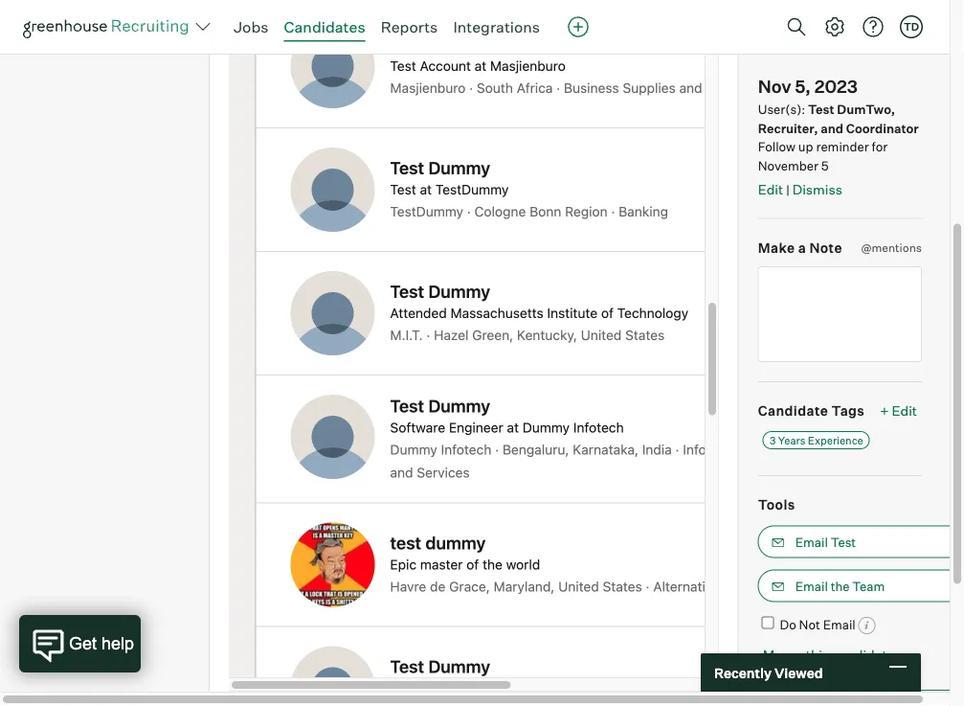 Task type: locate. For each thing, give the bounding box(es) containing it.
email right "not"
[[824, 617, 856, 632]]

5
[[822, 158, 830, 173]]

up up november
[[799, 139, 814, 155]]

1 horizontal spatial edit
[[893, 403, 918, 420]]

td button
[[897, 11, 928, 42]]

and
[[821, 121, 844, 136]]

0 vertical spatial +
[[885, 40, 894, 57]]

3 years experience link
[[763, 432, 871, 450]]

test up and
[[809, 102, 835, 117]]

follow-
[[759, 21, 810, 38]]

integrations
[[454, 17, 541, 36]]

email
[[796, 535, 829, 550], [796, 579, 829, 594], [824, 617, 856, 632]]

+ left add
[[885, 40, 894, 57]]

+ inside 'follow-up reminder + add'
[[885, 40, 894, 57]]

up
[[810, 21, 828, 38], [799, 139, 814, 155]]

email for email the team
[[796, 579, 829, 594]]

the
[[831, 579, 850, 594]]

0 vertical spatial edit
[[759, 181, 784, 198]]

3 years experience
[[770, 434, 864, 447]]

make
[[759, 239, 796, 256]]

do
[[781, 617, 797, 632]]

up inside 'follow-up reminder + add'
[[810, 21, 828, 38]]

+
[[885, 40, 894, 57], [881, 403, 890, 420]]

job setup link
[[23, 25, 169, 48]]

jobs link
[[234, 17, 269, 36]]

None text field
[[759, 267, 923, 363]]

edit left |
[[759, 181, 784, 198]]

0 vertical spatial test
[[809, 102, 835, 117]]

5,
[[796, 76, 812, 97]]

up right search icon
[[810, 21, 828, 38]]

+ right tags
[[881, 403, 890, 420]]

integrations link
[[454, 17, 541, 36]]

1 vertical spatial email
[[796, 579, 829, 594]]

up inside follow up reminder for november 5 edit | dismiss
[[799, 139, 814, 155]]

0 vertical spatial email
[[796, 535, 829, 550]]

edit right tags
[[893, 403, 918, 420]]

@mentions link
[[862, 239, 923, 257]]

edit
[[759, 181, 784, 198], [893, 403, 918, 420]]

test inside button
[[831, 535, 857, 550]]

email up email the team
[[796, 535, 829, 550]]

a
[[799, 239, 807, 256]]

0 vertical spatial up
[[810, 21, 828, 38]]

recently
[[715, 664, 772, 681]]

test
[[809, 102, 835, 117], [831, 535, 857, 550]]

1 vertical spatial up
[[799, 139, 814, 155]]

experience
[[809, 434, 864, 447]]

for
[[873, 139, 889, 155]]

candidate tags
[[759, 403, 866, 420]]

1 vertical spatial edit
[[893, 403, 918, 420]]

test up the
[[831, 535, 857, 550]]

email left the
[[796, 579, 829, 594]]

1 vertical spatial test
[[831, 535, 857, 550]]

viewed
[[775, 664, 824, 681]]

this
[[807, 647, 830, 664]]

do not email
[[781, 617, 856, 632]]

td
[[904, 20, 920, 33]]

jobs
[[234, 17, 269, 36]]

note
[[810, 239, 843, 256]]

0 horizontal spatial edit
[[759, 181, 784, 198]]

@mentions
[[862, 240, 923, 255]]



Task type: vqa. For each thing, say whether or not it's contained in the screenshot.
Merge
yes



Task type: describe. For each thing, give the bounding box(es) containing it.
edit inside follow up reminder for november 5 edit | dismiss
[[759, 181, 784, 198]]

dismiss link
[[793, 181, 843, 198]]

Do Not Email checkbox
[[762, 617, 775, 630]]

edit inside the + edit link
[[893, 403, 918, 420]]

greenhouse recruiting image
[[23, 15, 195, 38]]

reminder
[[817, 139, 870, 155]]

setup
[[53, 27, 96, 46]]

2023
[[815, 76, 858, 97]]

job
[[23, 27, 50, 46]]

merge this candidate
[[763, 647, 895, 664]]

email for email test
[[796, 535, 829, 550]]

email the team button
[[759, 570, 965, 603]]

email test button
[[759, 526, 965, 559]]

follow up reminder for november 5 edit | dismiss
[[759, 139, 889, 198]]

search image
[[786, 15, 809, 38]]

recruiter,
[[759, 121, 819, 136]]

make a note
[[759, 239, 843, 256]]

follow-up reminder + add
[[759, 21, 923, 57]]

tools
[[759, 497, 796, 514]]

merge
[[763, 647, 804, 664]]

candidates
[[284, 17, 366, 36]]

up for follow-
[[810, 21, 828, 38]]

+ edit
[[881, 403, 918, 420]]

td button
[[901, 15, 924, 38]]

nov
[[759, 76, 792, 97]]

dismiss
[[793, 181, 843, 198]]

candidates link
[[284, 17, 366, 36]]

+ edit link
[[876, 398, 923, 424]]

job setup
[[23, 27, 96, 46]]

coordinator
[[847, 121, 920, 136]]

+ add link
[[885, 39, 923, 58]]

tags
[[832, 403, 866, 420]]

merge this candidate link
[[763, 647, 895, 664]]

dumtwo,
[[838, 102, 896, 117]]

november
[[759, 158, 819, 173]]

test inside the test dumtwo, recruiter, and coordinator
[[809, 102, 835, 117]]

up for follow
[[799, 139, 814, 155]]

nov 5, 2023
[[759, 76, 858, 97]]

reports
[[381, 17, 438, 36]]

email test
[[796, 535, 857, 550]]

reports link
[[381, 17, 438, 36]]

1 vertical spatial +
[[881, 403, 890, 420]]

2 vertical spatial email
[[824, 617, 856, 632]]

candidate
[[759, 403, 829, 420]]

edit link
[[759, 181, 784, 198]]

follow
[[759, 139, 796, 155]]

email the team
[[796, 579, 886, 594]]

reminder
[[831, 21, 898, 38]]

not
[[800, 617, 821, 632]]

add
[[897, 40, 923, 57]]

team
[[853, 579, 886, 594]]

|
[[787, 182, 791, 197]]

user(s):
[[759, 102, 809, 117]]

test dumtwo, recruiter, and coordinator
[[759, 102, 920, 136]]

candidate
[[833, 647, 895, 664]]

3
[[770, 434, 777, 447]]

configure image
[[824, 15, 847, 38]]

recently viewed
[[715, 664, 824, 681]]

years
[[779, 434, 806, 447]]



